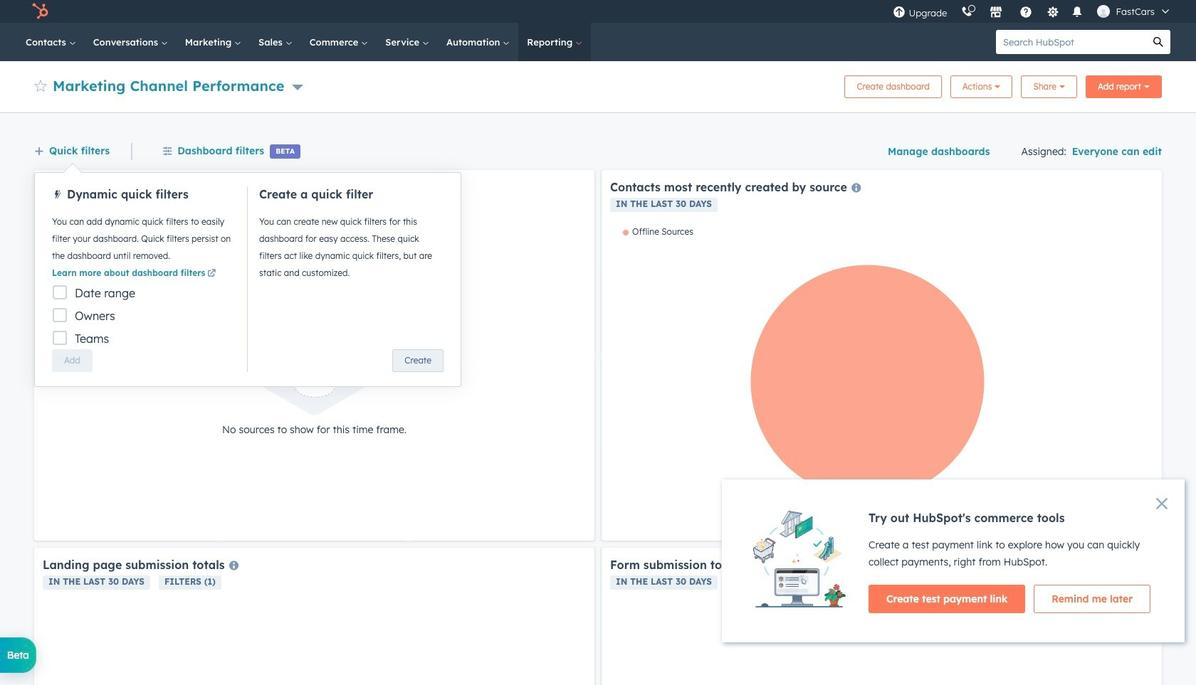 Task type: describe. For each thing, give the bounding box(es) containing it.
1 link opens in a new window image from the top
[[208, 268, 216, 281]]

marketplaces image
[[990, 6, 1003, 19]]

contacts most recently created by source element
[[602, 170, 1162, 541]]

2 link opens in a new window image from the top
[[208, 270, 216, 278]]

landing page submission totals element
[[34, 548, 595, 686]]

Search HubSpot search field
[[996, 30, 1147, 54]]

close image
[[1157, 499, 1168, 510]]

form submission totals element
[[602, 548, 1162, 686]]



Task type: locate. For each thing, give the bounding box(es) containing it.
menu
[[886, 0, 1179, 23]]

banner
[[34, 71, 1162, 98]]

new visitor session totals by day with source breakdown element
[[34, 170, 595, 541]]

link opens in a new window image
[[208, 268, 216, 281], [208, 270, 216, 278]]

toggle series visibility region
[[623, 226, 694, 237]]

christina overa image
[[1098, 5, 1111, 18]]

interactive chart image
[[610, 226, 1154, 533]]



Task type: vqa. For each thing, say whether or not it's contained in the screenshot.
Landing page submission totals element
yes



